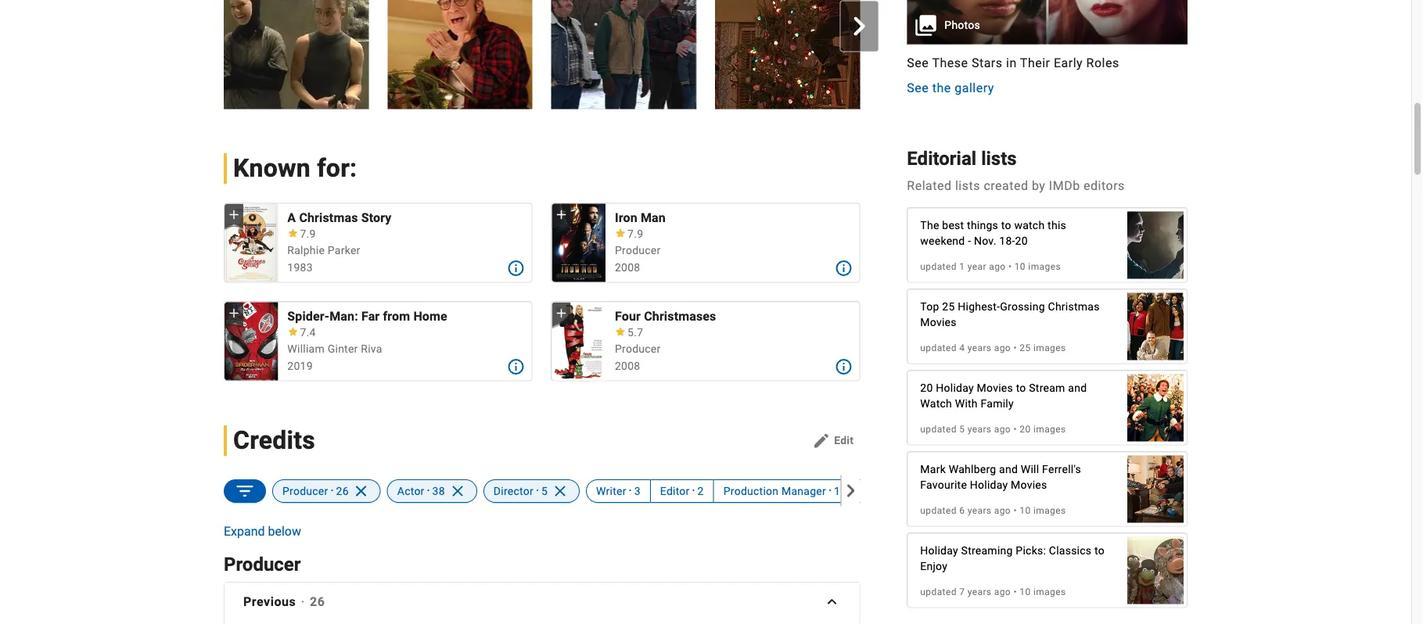 Task type: locate. For each thing, give the bounding box(es) containing it.
to for watch
[[1002, 219, 1012, 232]]

1 7.9 from the left
[[300, 228, 316, 241]]

group for a christmas story
[[225, 204, 278, 283]]

editorial department button
[[851, 480, 988, 503]]

1 vertical spatial 5
[[542, 485, 548, 498]]

photos group
[[907, 0, 1188, 45]]

1 left year
[[960, 261, 965, 272]]

editorial
[[907, 148, 977, 170], [860, 485, 902, 498]]

1 vertical spatial christmas
[[1048, 301, 1100, 314]]

holiday up with
[[936, 382, 974, 395]]

updated for the best things to watch this weekend - nov. 18-20
[[921, 261, 957, 272]]

• down top 25 highest-grossing christmas movies
[[1014, 343, 1017, 354]]

1 vertical spatial and
[[999, 464, 1018, 476]]

peter billingsley, melinda dillon, jeff gillen, and darren mcgavin in a christmas story (1983) image
[[225, 204, 278, 283]]

2008 up four
[[615, 262, 641, 275]]

this
[[1048, 219, 1067, 232]]

25
[[943, 301, 955, 314], [1020, 343, 1031, 354]]

1
[[960, 261, 965, 272], [834, 485, 841, 498]]

star inline image left 5.7
[[615, 328, 626, 337]]

0 horizontal spatial clear image
[[349, 480, 371, 502]]

0 vertical spatial movies
[[921, 316, 957, 329]]

2 2008 from the top
[[615, 361, 641, 374]]

1 horizontal spatial editorial
[[907, 148, 977, 170]]

26 right previous
[[310, 595, 325, 610]]

add image left four
[[554, 306, 569, 322]]

0 horizontal spatial to
[[1002, 219, 1012, 232]]

star inline image for spider-
[[287, 328, 298, 337]]

5
[[960, 424, 965, 435], [542, 485, 548, 498]]

1 vertical spatial see
[[907, 81, 929, 96]]

add image
[[226, 207, 242, 223], [554, 207, 569, 223], [226, 306, 242, 322], [554, 306, 569, 322]]

add image for a christmas story
[[226, 207, 242, 223]]

sort by image
[[234, 480, 256, 502]]

10 down holiday streaming picks: classics to enjoy
[[1020, 587, 1031, 598]]

2 clear image from the left
[[445, 480, 467, 502]]

2 see from the top
[[907, 81, 929, 96]]

• down mark wahlberg and will ferrell's favourite holiday movies
[[1014, 505, 1017, 516]]

this christmas (2007) image
[[1128, 285, 1184, 369]]

holiday
[[936, 382, 974, 395], [970, 479, 1008, 492], [921, 545, 959, 558]]

0 horizontal spatial 1
[[834, 485, 841, 498]]

to inside the best things to watch this weekend - nov. 18-20
[[1002, 219, 1012, 232]]

jeff bridges, robert downey jr., gwyneth paltrow, and terrence howard in iron man (2008) image
[[552, 204, 606, 283]]

images down this
[[1029, 261, 1061, 272]]

a christmas story button
[[287, 210, 523, 226]]

2008
[[615, 262, 641, 275], [615, 361, 641, 374]]

william
[[287, 343, 325, 356]]

ago for highest-
[[995, 343, 1011, 354]]

5 for director
[[542, 485, 548, 498]]

3
[[634, 485, 641, 498]]

0 vertical spatial and
[[1069, 382, 1087, 395]]

early
[[1054, 56, 1083, 71]]

star inline image down iron
[[615, 229, 626, 238]]

20 down 20 holiday movies to stream and watch with family
[[1020, 424, 1031, 435]]

peter billingsley, erinn hayes, julie hagerty, julianna layne, and river drosche in a christmas story christmas (2022) image
[[879, 0, 1024, 109]]

4
[[960, 343, 965, 354]]

edit button
[[806, 429, 860, 454]]

7.9 for man
[[628, 228, 644, 241]]

four christmases button
[[615, 309, 850, 325]]

•
[[1009, 261, 1012, 272], [1014, 343, 1017, 354], [1014, 424, 1017, 435], [1014, 505, 1017, 516], [1014, 587, 1017, 598]]

0 horizontal spatial 7.9
[[300, 228, 316, 241]]

group for four christmases
[[552, 302, 606, 381]]

images down picks:
[[1034, 587, 1066, 598]]

2 7.9 from the left
[[628, 228, 644, 241]]

1 see from the top
[[907, 56, 929, 71]]

movies up 'family'
[[977, 382, 1013, 395]]

2 horizontal spatial to
[[1095, 545, 1105, 558]]

ago
[[989, 261, 1006, 272], [995, 343, 1011, 354], [995, 424, 1011, 435], [995, 505, 1011, 516], [995, 587, 1011, 598]]

0 horizontal spatial 26
[[310, 595, 325, 610]]

home
[[414, 309, 448, 324]]

years
[[968, 343, 992, 354], [968, 424, 992, 435], [968, 505, 992, 516], [968, 587, 992, 598]]

chevron right inline image
[[850, 17, 869, 36]]

holiday down wahlberg
[[970, 479, 1008, 492]]

images down ferrell's
[[1034, 505, 1066, 516]]

director 5
[[494, 485, 548, 498]]

holiday up enjoy
[[921, 545, 959, 558]]

vince vaughn and reese witherspoon in four christmases (2008) image
[[552, 302, 606, 381]]

updated down weekend
[[921, 261, 957, 272]]

updated left 4
[[921, 343, 957, 354]]

2008 down 5.7
[[615, 361, 641, 374]]

more image left vince vaughn and reese witherspoon in four christmases (2008) image
[[507, 358, 526, 377]]

years down with
[[968, 424, 992, 435]]

add image left a
[[226, 207, 242, 223]]

these
[[932, 56, 969, 71]]

more image
[[507, 259, 526, 278], [507, 358, 526, 377], [835, 358, 853, 377]]

4 years from the top
[[968, 587, 992, 598]]

hélène cardona, sam chuck, dian cathal, massi furlan, patrick doran, tom holland, andrew dunkelberger, ria fend, jake cerny, and charlie esquér in spider-man: far from home (2019) image
[[225, 302, 278, 381]]

1 horizontal spatial to
[[1016, 382, 1027, 395]]

20 inside 20 holiday movies to stream and watch with family
[[921, 382, 933, 395]]

more image up edit
[[835, 358, 853, 377]]

edit
[[834, 434, 854, 447]]

holiday inside mark wahlberg and will ferrell's favourite holiday movies
[[970, 479, 1008, 492]]

2 years from the top
[[968, 424, 992, 435]]

star inline image for four
[[615, 328, 626, 337]]

10 up picks:
[[1020, 505, 1031, 516]]

see these stars in their early roles link
[[907, 54, 1188, 73]]

lists down editorial lists
[[956, 179, 981, 194]]

years right 6
[[968, 505, 992, 516]]

20 up watch on the bottom of page
[[921, 382, 933, 395]]

1 vertical spatial editorial
[[860, 485, 902, 498]]

1 horizontal spatial 1
[[960, 261, 965, 272]]

editorial up related
[[907, 148, 977, 170]]

iron
[[615, 211, 638, 226]]

christmas up ralphie parker on the left top of page
[[299, 211, 358, 226]]

to left stream
[[1016, 382, 1027, 395]]

movies
[[921, 316, 957, 329], [977, 382, 1013, 395], [1011, 479, 1048, 492]]

more image for far
[[507, 358, 526, 377]]

10 for highest-
[[1015, 261, 1026, 272]]

holiday streaming picks: classics to enjoy
[[921, 545, 1105, 574]]

related lists created by imdb editors
[[907, 179, 1125, 194]]

producer
[[615, 245, 661, 257], [615, 343, 661, 356], [283, 485, 328, 498], [224, 554, 301, 576]]

peter billingsley in a christmas story christmas (2022) image
[[388, 0, 533, 109]]

2 vertical spatial 20
[[1020, 424, 1031, 435]]

1 horizontal spatial 7.9
[[628, 228, 644, 241]]

kíla lord cassidy and florence pugh in the wonder (2022) image
[[1128, 204, 1184, 287]]

to inside 20 holiday movies to stream and watch with family
[[1016, 382, 1027, 395]]

• down 'family'
[[1014, 424, 1017, 435]]

wahlberg
[[949, 464, 997, 476]]

clear image for 26
[[349, 480, 371, 502]]

updated down watch on the bottom of page
[[921, 424, 957, 435]]

0 vertical spatial christmas
[[299, 211, 358, 226]]

clear image
[[349, 480, 371, 502], [445, 480, 467, 502]]

add image for four christmases
[[554, 306, 569, 322]]

clear image for 38
[[445, 480, 467, 502]]

movies down "top" at the right of page
[[921, 316, 957, 329]]

to up "18-"
[[1002, 219, 1012, 232]]

images down stream
[[1034, 424, 1066, 435]]

3 years from the top
[[968, 505, 992, 516]]

0 vertical spatial holiday
[[936, 382, 974, 395]]

0 vertical spatial 25
[[943, 301, 955, 314]]

spider-man: far from home button
[[287, 309, 523, 325]]

see these stars in their early roles
[[907, 56, 1120, 71]]

1 updated from the top
[[921, 261, 957, 272]]

10 down "18-"
[[1015, 261, 1026, 272]]

lists up the created
[[982, 148, 1017, 170]]

lists for related
[[956, 179, 981, 194]]

1 horizontal spatial clear image
[[445, 480, 467, 502]]

movies inside mark wahlberg and will ferrell's favourite holiday movies
[[1011, 479, 1048, 492]]

ago for things
[[989, 261, 1006, 272]]

10
[[1015, 261, 1026, 272], [1020, 505, 1031, 516], [1020, 587, 1031, 598]]

1 clear image from the left
[[349, 480, 371, 502]]

add image for iron man
[[554, 207, 569, 223]]

and inside 20 holiday movies to stream and watch with family
[[1069, 382, 1087, 395]]

7.9 down iron man
[[628, 228, 644, 241]]

years for holiday
[[968, 424, 992, 435]]

2
[[698, 485, 704, 498]]

and right stream
[[1069, 382, 1087, 395]]

star inline image down a
[[287, 229, 298, 238]]

years for 25
[[968, 343, 992, 354]]

3 updated from the top
[[921, 424, 957, 435]]

updated 1 year ago • 10 images
[[921, 261, 1061, 272]]

• down holiday streaming picks: classics to enjoy
[[1014, 587, 1017, 598]]

edit image
[[812, 432, 831, 451]]

add image for spider-man: far from home
[[226, 306, 242, 322]]

1 vertical spatial holiday
[[970, 479, 1008, 492]]

1 horizontal spatial 25
[[1020, 343, 1031, 354]]

2 updated from the top
[[921, 343, 957, 354]]

the
[[921, 219, 940, 232]]

• down "18-"
[[1009, 261, 1012, 272]]

ralphie parker
[[287, 245, 360, 257]]

editorial right chevron right inline image at the right bottom of the page
[[860, 485, 902, 498]]

7.9
[[300, 228, 316, 241], [628, 228, 644, 241]]

0 vertical spatial 1
[[960, 261, 965, 272]]

7.9 up 'ralphie'
[[300, 228, 316, 241]]

2 vertical spatial holiday
[[921, 545, 959, 558]]

1 vertical spatial 2008
[[615, 361, 641, 374]]

more image left jeff bridges, robert downey jr., gwyneth paltrow, and terrence howard in iron man (2008) image
[[507, 259, 526, 278]]

0 vertical spatial to
[[1002, 219, 1012, 232]]

christmas inside button
[[299, 211, 358, 226]]

ago down 'family'
[[995, 424, 1011, 435]]

years for streaming
[[968, 587, 992, 598]]

holiday inside holiday streaming picks: classics to enjoy
[[921, 545, 959, 558]]

0 horizontal spatial lists
[[956, 179, 981, 194]]

peter billingsley, r.d. robb, scott schwartz, and river drosche in a christmas story christmas (2022) image
[[551, 0, 697, 109]]

chevron right image
[[823, 593, 841, 612]]

0 horizontal spatial 5
[[542, 485, 548, 498]]

ago right year
[[989, 261, 1006, 272]]

editorial inside editorial department 'button'
[[860, 485, 902, 498]]

lists
[[982, 148, 1017, 170], [956, 179, 981, 194]]

expand below
[[224, 525, 301, 540]]

add image down peter billingsley, melinda dillon, jeff gillen, and darren mcgavin in a christmas story (1983) image
[[226, 306, 242, 322]]

photos
[[945, 19, 981, 32]]

peter billingsley and megan ward in videozone (1989) image
[[224, 0, 369, 109]]

1 horizontal spatial 5
[[960, 424, 965, 435]]

images for ferrell's
[[1034, 505, 1066, 516]]

highest-
[[958, 301, 1000, 314]]

0 horizontal spatial and
[[999, 464, 1018, 476]]

christmas right the grossing
[[1048, 301, 1100, 314]]

updated
[[921, 261, 957, 272], [921, 343, 957, 354], [921, 424, 957, 435], [921, 505, 957, 516], [921, 587, 957, 598]]

updated 4 years ago • 25 images
[[921, 343, 1066, 354]]

1 vertical spatial to
[[1016, 382, 1027, 395]]

1 horizontal spatial and
[[1069, 382, 1087, 395]]

the best things to watch this weekend - nov. 18-20
[[921, 219, 1067, 248]]

will ferrell in elf (2003) image
[[1128, 367, 1184, 450]]

7
[[960, 587, 965, 598]]

1 vertical spatial lists
[[956, 179, 981, 194]]

star inline image
[[287, 229, 298, 238], [615, 229, 626, 238], [287, 328, 298, 337], [615, 328, 626, 337]]

25 right "top" at the right of page
[[943, 301, 955, 314]]

see for see the gallery
[[907, 81, 929, 96]]

1 vertical spatial movies
[[977, 382, 1013, 395]]

far
[[362, 309, 380, 324]]

1 left chevron right inline image at the right bottom of the page
[[834, 485, 841, 498]]

20 down watch
[[1016, 235, 1028, 248]]

things
[[967, 219, 999, 232]]

clear image right "actor"
[[445, 480, 467, 502]]

• for things
[[1009, 261, 1012, 272]]

1 horizontal spatial lists
[[982, 148, 1017, 170]]

chevron right inline image
[[845, 485, 857, 498]]

0 vertical spatial lists
[[982, 148, 1017, 170]]

0 vertical spatial see
[[907, 56, 929, 71]]

with
[[955, 398, 978, 411]]

2 vertical spatial movies
[[1011, 479, 1048, 492]]

years right "7"
[[968, 587, 992, 598]]

25 inside top 25 highest-grossing christmas movies
[[943, 301, 955, 314]]

see left the
[[907, 81, 929, 96]]

5 updated from the top
[[921, 587, 957, 598]]

producer down 5.7
[[615, 343, 661, 356]]

5 right director
[[542, 485, 548, 498]]

2 vertical spatial to
[[1095, 545, 1105, 558]]

updated for 20 holiday movies to stream and watch with family
[[921, 424, 957, 435]]

ago down top 25 highest-grossing christmas movies
[[995, 343, 1011, 354]]

actor 38
[[397, 485, 445, 498]]

ago down mark wahlberg and will ferrell's favourite holiday movies
[[995, 505, 1011, 516]]

0 horizontal spatial 25
[[943, 301, 955, 314]]

0 vertical spatial 20
[[1016, 235, 1028, 248]]

christmas inside top 25 highest-grossing christmas movies
[[1048, 301, 1100, 314]]

updated left "7"
[[921, 587, 957, 598]]

years right 4
[[968, 343, 992, 354]]

more image
[[835, 259, 853, 278]]

0 vertical spatial 26
[[336, 485, 349, 498]]

and left "will"
[[999, 464, 1018, 476]]

images up stream
[[1034, 343, 1066, 354]]

5.7
[[628, 326, 644, 339]]

known for:
[[233, 154, 357, 183]]

4 updated from the top
[[921, 505, 957, 516]]

5 for updated
[[960, 424, 965, 435]]

see the gallery
[[907, 81, 995, 96]]

spider-man: far from home
[[287, 309, 448, 324]]

weekend
[[921, 235, 965, 248]]

updated for top 25 highest-grossing christmas movies
[[921, 343, 957, 354]]

0 horizontal spatial editorial
[[860, 485, 902, 498]]

star inline image left 7.4
[[287, 328, 298, 337]]

1 horizontal spatial christmas
[[1048, 301, 1100, 314]]

top 25 highest-grossing christmas movies
[[921, 301, 1100, 329]]

1 vertical spatial 25
[[1020, 343, 1031, 354]]

to for stream
[[1016, 382, 1027, 395]]

0 vertical spatial 2008
[[615, 262, 641, 275]]

department
[[904, 485, 964, 498]]

movies down "will"
[[1011, 479, 1048, 492]]

add image left iron
[[554, 207, 569, 223]]

-
[[968, 235, 971, 248]]

26 left "actor"
[[336, 485, 349, 498]]

0 vertical spatial 5
[[960, 424, 965, 435]]

0 vertical spatial editorial
[[907, 148, 977, 170]]

1 years from the top
[[968, 343, 992, 354]]

see inside button
[[907, 81, 929, 96]]

clear image left "actor"
[[349, 480, 371, 502]]

1 vertical spatial 20
[[921, 382, 933, 395]]

images
[[1029, 261, 1061, 272], [1034, 343, 1066, 354], [1034, 424, 1066, 435], [1034, 505, 1066, 516], [1034, 587, 1066, 598]]

to
[[1002, 219, 1012, 232], [1016, 382, 1027, 395], [1095, 545, 1105, 558]]

1 vertical spatial 10
[[1020, 505, 1031, 516]]

classics
[[1049, 545, 1092, 558]]

• for highest-
[[1014, 343, 1017, 354]]

group
[[205, 0, 1024, 109], [907, 0, 1188, 98], [225, 204, 278, 283], [552, 204, 606, 283], [225, 302, 278, 381], [552, 302, 606, 381]]

1 2008 from the top
[[615, 262, 641, 275]]

0 vertical spatial 10
[[1015, 261, 1026, 272]]

see left the these
[[907, 56, 929, 71]]

to right classics
[[1095, 545, 1105, 558]]

26
[[336, 485, 349, 498], [310, 595, 325, 610]]

5 down with
[[960, 424, 965, 435]]

editorial for editorial lists
[[907, 148, 977, 170]]

0 horizontal spatial christmas
[[299, 211, 358, 226]]

ago down holiday streaming picks: classics to enjoy
[[995, 587, 1011, 598]]

images for stream
[[1034, 424, 1066, 435]]

25 down top 25 highest-grossing christmas movies
[[1020, 343, 1031, 354]]

updated down department
[[921, 505, 957, 516]]

christmas
[[299, 211, 358, 226], [1048, 301, 1100, 314]]



Task type: vqa. For each thing, say whether or not it's contained in the screenshot.
first YEARS from the bottom of the page
yes



Task type: describe. For each thing, give the bounding box(es) containing it.
picks:
[[1016, 545, 1046, 558]]

mark wahlberg and will ferrell's favourite holiday movies
[[921, 464, 1082, 492]]

gallery
[[955, 81, 995, 96]]

parker
[[328, 245, 360, 257]]

6
[[960, 505, 965, 516]]

enjoy
[[921, 561, 948, 574]]

robin the frog, kermit the frog, and miss piggy in the muppet christmas carol (1992) image
[[1128, 529, 1184, 613]]

spider-
[[287, 309, 330, 324]]

production art image
[[907, 0, 1188, 45]]

1 horizontal spatial 26
[[336, 485, 349, 498]]

group containing see these stars in their early roles
[[907, 0, 1188, 98]]

created
[[984, 179, 1029, 194]]

stream
[[1029, 382, 1066, 395]]

updated for holiday streaming picks: classics to enjoy
[[921, 587, 957, 598]]

director
[[494, 485, 534, 498]]

images for watch
[[1029, 261, 1061, 272]]

group for iron man
[[552, 204, 606, 283]]

7.4
[[300, 326, 316, 339]]

family
[[981, 398, 1014, 411]]

below
[[268, 525, 301, 540]]

producer down iron man
[[615, 245, 661, 257]]

ago for movies
[[995, 424, 1011, 435]]

group for spider-man: far from home
[[225, 302, 278, 381]]

ginter
[[328, 343, 358, 356]]

1 vertical spatial 1
[[834, 485, 841, 498]]

• for picks:
[[1014, 587, 1017, 598]]

editorial for editorial department
[[860, 485, 902, 498]]

actor
[[397, 485, 425, 498]]

editorial department
[[860, 485, 964, 498]]

clear image
[[548, 480, 570, 502]]

lists for editorial
[[982, 148, 1017, 170]]

production
[[724, 485, 779, 498]]

favourite
[[921, 479, 967, 492]]

iron man
[[615, 211, 666, 226]]

38
[[433, 485, 445, 498]]

10 for picks:
[[1020, 505, 1031, 516]]

top
[[921, 301, 940, 314]]

ago for and
[[995, 505, 1011, 516]]

editorial lists
[[907, 148, 1017, 170]]

writer 3
[[596, 485, 641, 498]]

watch
[[1015, 219, 1045, 232]]

grossing
[[1000, 301, 1045, 314]]

story
[[361, 211, 392, 226]]

1 vertical spatial 26
[[310, 595, 325, 610]]

• for and
[[1014, 505, 1017, 516]]

ferrell's
[[1043, 464, 1082, 476]]

20 holiday movies to stream and watch with family
[[921, 382, 1087, 411]]

in
[[1006, 56, 1017, 71]]

previous
[[243, 595, 296, 610]]

see for see these stars in their early roles
[[907, 56, 929, 71]]

by
[[1032, 179, 1046, 194]]

star inline image for iron
[[615, 229, 626, 238]]

streaming
[[962, 545, 1013, 558]]

photos link
[[907, 0, 1188, 45]]

movies inside 20 holiday movies to stream and watch with family
[[977, 382, 1013, 395]]

20 inside the best things to watch this weekend - nov. 18-20
[[1016, 235, 1028, 248]]

updated 5 years ago • 20 images
[[921, 424, 1066, 435]]

editor
[[660, 485, 690, 498]]

producer down the 'expand below'
[[224, 554, 301, 576]]

related
[[907, 179, 952, 194]]

roles
[[1087, 56, 1120, 71]]

william ginter riva
[[287, 343, 382, 356]]

man
[[641, 211, 666, 226]]

updated 7 years ago • 10 images
[[921, 587, 1066, 598]]

expand below button
[[224, 523, 301, 541]]

more image for story
[[507, 259, 526, 278]]

to inside holiday streaming picks: classics to enjoy
[[1095, 545, 1105, 558]]

year
[[968, 261, 987, 272]]

ago for picks:
[[995, 587, 1011, 598]]

production manager 1
[[724, 485, 841, 498]]

18-
[[1000, 235, 1016, 248]]

nov.
[[974, 235, 997, 248]]

peter billingsley and erinn hayes in a christmas story christmas (2022) image
[[715, 0, 860, 109]]

• for movies
[[1014, 424, 1017, 435]]

expand
[[224, 525, 265, 540]]

riva
[[361, 343, 382, 356]]

for:
[[317, 154, 357, 183]]

1983
[[287, 262, 313, 275]]

2019
[[287, 361, 313, 374]]

updated for mark wahlberg and will ferrell's favourite holiday movies
[[921, 505, 957, 516]]

editors
[[1084, 179, 1125, 194]]

holiday inside 20 holiday movies to stream and watch with family
[[936, 382, 974, 395]]

images for to
[[1034, 587, 1066, 598]]

best
[[943, 219, 964, 232]]

mark
[[921, 464, 946, 476]]

watch
[[921, 398, 952, 411]]

iron man button
[[615, 210, 850, 226]]

and inside mark wahlberg and will ferrell's favourite holiday movies
[[999, 464, 1018, 476]]

2 vertical spatial 10
[[1020, 587, 1031, 598]]

editor 2
[[660, 485, 704, 498]]

7.9 for christmas
[[300, 228, 316, 241]]

see the gallery button
[[907, 79, 995, 98]]

four christmases
[[615, 309, 716, 324]]

star inline image for a
[[287, 229, 298, 238]]

2008 for iron
[[615, 262, 641, 275]]

producer up below
[[283, 485, 328, 498]]

man:
[[330, 309, 358, 324]]

movies inside top 25 highest-grossing christmas movies
[[921, 316, 957, 329]]

writer
[[596, 485, 627, 498]]

credits
[[233, 426, 315, 456]]

stars
[[972, 56, 1003, 71]]

images for christmas
[[1034, 343, 1066, 354]]

years for wahlberg
[[968, 505, 992, 516]]

their
[[1020, 56, 1051, 71]]

mel gibson, mark wahlberg, john lithgow, and will ferrell in daddy's home 2 (2017) image
[[1128, 448, 1184, 531]]

2008 for four
[[615, 361, 641, 374]]

imdb
[[1049, 179, 1081, 194]]

producer 26
[[283, 485, 349, 498]]

will
[[1021, 464, 1040, 476]]

known
[[233, 154, 311, 183]]

ralphie
[[287, 245, 325, 257]]

from
[[383, 309, 410, 324]]



